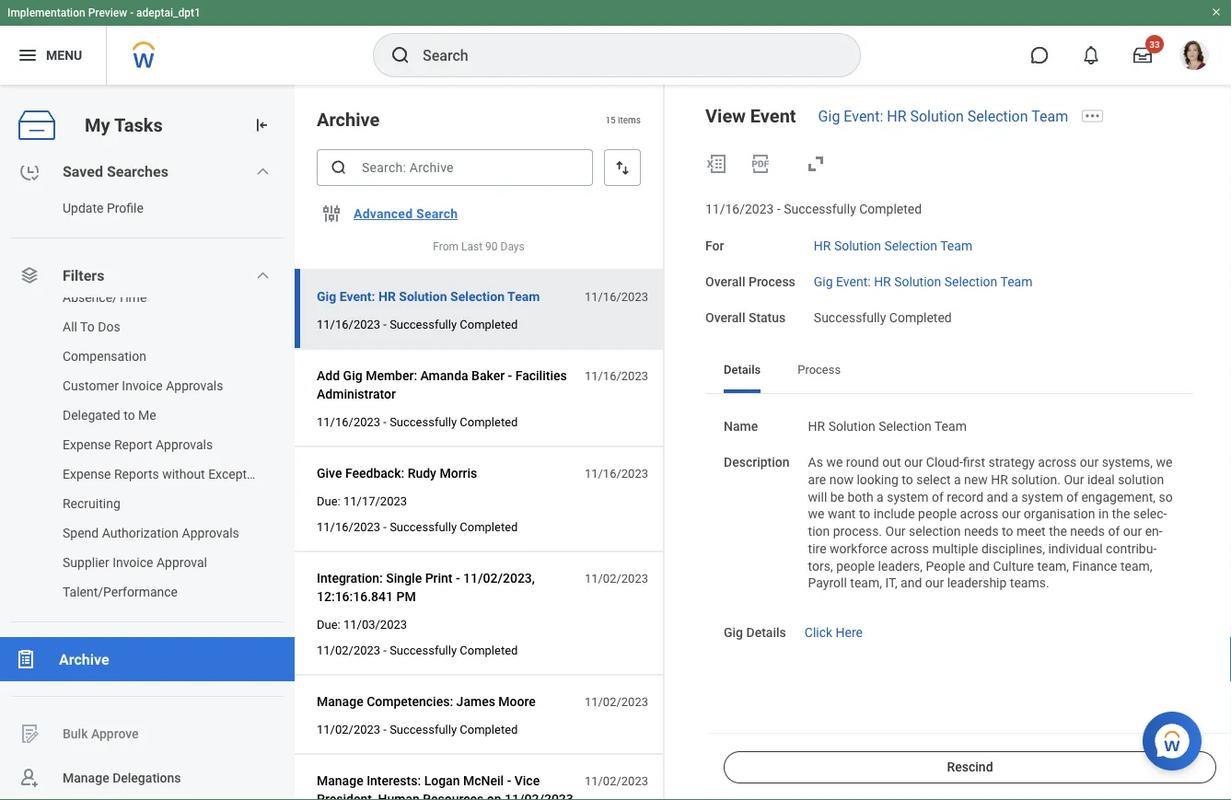Task type: vqa. For each thing, say whether or not it's contained in the screenshot.
5th 'avatar'
no



Task type: describe. For each thing, give the bounding box(es) containing it.
interests:
[[367, 773, 421, 788]]

11/02/2023 inside manage interests: logan mcneil - vice president, human resources on 11/02/2023
[[505, 792, 574, 800]]

delegated
[[63, 408, 120, 423]]

so
[[1159, 489, 1173, 505]]

user plus image
[[18, 767, 41, 789]]

2 horizontal spatial we
[[1156, 455, 1173, 470]]

- down the 11/17/2023
[[383, 520, 387, 534]]

fullscreen image
[[805, 153, 827, 175]]

round
[[846, 455, 879, 470]]

hr inside as we round out our cloud-first strategy across our systems, we are now looking to select a new hr solution. our ideal solution will be both a system of record and a system of engagement, so we want to include people across our organisation in the selec tion process. our selection needs to meet the needs of our en tire workforce across multiple disciplines, individual contribu tors, people leaders, people and culture team, finance team, payroll team, it, and our leadership teams.
[[991, 472, 1008, 487]]

11/16/2023 - successfully completed down gig event: hr solution selection team button
[[317, 317, 518, 331]]

successfully down manage competencies: james moore
[[390, 723, 457, 736]]

out
[[883, 455, 901, 470]]

talent/performance button
[[0, 577, 276, 607]]

list containing saved searches
[[0, 149, 295, 800]]

expense for expense report approvals
[[63, 437, 111, 452]]

rescind button
[[724, 752, 1217, 784]]

gig up overall status 'element'
[[814, 274, 833, 289]]

clipboard image
[[15, 648, 37, 671]]

teams.
[[1010, 576, 1050, 591]]

human
[[378, 792, 420, 800]]

ideal
[[1088, 472, 1115, 487]]

successfully down gig event: hr solution selection team button
[[390, 317, 457, 331]]

absence/time
[[63, 290, 147, 305]]

- inside manage interests: logan mcneil - vice president, human resources on 11/02/2023
[[507, 773, 511, 788]]

1 horizontal spatial our
[[1064, 472, 1085, 487]]

rudy
[[408, 466, 437, 481]]

hr solution selection team link
[[814, 235, 973, 254]]

notifications large image
[[1082, 46, 1101, 64]]

hr inside button
[[379, 289, 396, 304]]

bulk
[[63, 726, 88, 742]]

approvals for spend authorization approvals
[[182, 525, 239, 541]]

1 vertical spatial and
[[969, 558, 990, 574]]

11/16/2023 - successfully completed down the 11/17/2023
[[317, 520, 518, 534]]

11/02/2023,
[[463, 571, 535, 586]]

2 vertical spatial and
[[901, 576, 922, 591]]

2 11/02/2023 - successfully completed from the top
[[317, 723, 518, 736]]

are
[[808, 472, 826, 487]]

cloud-
[[926, 455, 963, 470]]

chevron down image
[[255, 164, 270, 179]]

talent/performance
[[63, 584, 178, 600]]

item list element
[[295, 85, 665, 800]]

invoice for supplier
[[112, 555, 153, 570]]

my tasks
[[85, 114, 163, 136]]

looking
[[857, 472, 899, 487]]

saved searches
[[63, 163, 168, 180]]

Search: Archive text field
[[317, 149, 593, 186]]

me
[[138, 408, 156, 423]]

90
[[485, 240, 498, 253]]

export to excel image
[[706, 153, 728, 175]]

advanced
[[354, 206, 413, 221]]

filters
[[63, 267, 104, 284]]

first
[[963, 455, 986, 470]]

chevron down image
[[255, 268, 270, 283]]

approvals for customer invoice approvals
[[166, 378, 223, 393]]

bulk approve link
[[0, 712, 295, 756]]

hr solution selection team for name element
[[808, 419, 967, 434]]

manage for manage competencies: james moore
[[317, 694, 363, 709]]

approvals for expense report approvals
[[156, 437, 213, 452]]

gig event: hr solution selection team link for event
[[818, 107, 1069, 125]]

all to dos button
[[0, 312, 276, 342]]

invoice for customer
[[122, 378, 163, 393]]

spend
[[63, 525, 99, 541]]

1 11/02/2023 - successfully completed from the top
[[317, 643, 518, 657]]

search image
[[330, 158, 348, 177]]

payroll
[[808, 576, 847, 591]]

successfully inside overall status 'element'
[[814, 310, 886, 325]]

all
[[63, 319, 77, 334]]

member:
[[366, 368, 417, 383]]

solution inside name element
[[829, 419, 876, 434]]

manage competencies: james moore button
[[317, 691, 543, 713]]

competencies:
[[367, 694, 453, 709]]

dos
[[98, 319, 120, 334]]

inbox large image
[[1134, 46, 1152, 64]]

spend authorization approvals
[[63, 525, 239, 541]]

implementation preview -   adeptai_dpt1
[[7, 6, 201, 19]]

1 vertical spatial people
[[836, 558, 875, 574]]

successfully up manage competencies: james moore
[[390, 643, 457, 657]]

completed down james
[[460, 723, 518, 736]]

tire
[[808, 524, 1163, 556]]

disciplines,
[[982, 541, 1045, 556]]

archive button
[[0, 637, 295, 682]]

supplier invoice approval
[[63, 555, 207, 570]]

process inside 'tab list'
[[798, 362, 841, 376]]

add
[[317, 368, 340, 383]]

update profile
[[63, 200, 144, 216]]

supplier
[[63, 555, 109, 570]]

15 items
[[605, 114, 641, 125]]

15
[[605, 114, 616, 125]]

gig event: hr solution selection team for overall process
[[814, 274, 1033, 289]]

0 vertical spatial and
[[987, 489, 1008, 505]]

here
[[836, 625, 863, 640]]

list containing absence/time
[[0, 283, 295, 607]]

approval
[[157, 555, 207, 570]]

11/16/2023 - successfully completed down fullscreen image
[[706, 202, 922, 217]]

solution.
[[1012, 472, 1061, 487]]

successfully down fullscreen image
[[784, 202, 856, 217]]

amanda
[[421, 368, 468, 383]]

overall for overall process
[[706, 274, 746, 289]]

due: for integration: single print - 11/02/2023, 12:16:16.841 pm
[[317, 618, 341, 631]]

reports
[[114, 467, 159, 482]]

our up "meet"
[[1002, 507, 1021, 522]]

manage interests: logan mcneil - vice president, human resources on 11/02/2023
[[317, 773, 574, 800]]

team inside name element
[[935, 419, 967, 434]]

gig details
[[724, 625, 786, 640]]

view printable version (pdf) image
[[750, 153, 772, 175]]

strategy
[[989, 455, 1035, 470]]

1 horizontal spatial across
[[960, 507, 999, 522]]

manage delegations link
[[0, 756, 295, 800]]

to down both
[[859, 507, 871, 522]]

expense for expense reports without exceptions
[[63, 467, 111, 482]]

selection inside name element
[[879, 419, 932, 434]]

absence/time button
[[0, 283, 276, 312]]

spend authorization approvals button
[[0, 519, 276, 548]]

expense reports without exceptions
[[63, 467, 271, 482]]

expense reports without exceptions button
[[0, 460, 276, 489]]

event
[[751, 105, 796, 127]]

team inside gig event: hr solution selection team button
[[508, 289, 540, 304]]

33 button
[[1123, 35, 1164, 76]]

name element
[[808, 408, 967, 435]]

1 horizontal spatial team,
[[1038, 558, 1069, 574]]

menu
[[46, 48, 82, 63]]

12:16:16.841
[[317, 589, 393, 604]]

1 horizontal spatial of
[[1067, 489, 1079, 505]]

team inside hr solution selection team link
[[941, 238, 973, 254]]

in
[[1099, 507, 1109, 522]]

overall process
[[706, 274, 796, 289]]

customer invoice approvals button
[[0, 371, 276, 401]]

2 horizontal spatial of
[[1108, 524, 1120, 539]]

delegated to me button
[[0, 401, 276, 430]]

advanced search
[[354, 206, 458, 221]]

integration:
[[317, 571, 383, 586]]

completed up hr solution selection team link in the right of the page
[[860, 202, 922, 217]]

Search Workday  search field
[[423, 35, 822, 76]]

our up the contribu
[[1123, 524, 1142, 539]]

our right out on the right bottom of the page
[[904, 455, 923, 470]]

authorization
[[102, 525, 179, 541]]

33
[[1150, 39, 1160, 50]]

integration: single print - 11/02/2023, 12:16:16.841 pm button
[[317, 567, 575, 608]]

1 vertical spatial details
[[747, 625, 786, 640]]

completed inside overall status 'element'
[[890, 310, 952, 325]]

report
[[114, 437, 152, 452]]

systems,
[[1102, 455, 1153, 470]]

click here link
[[805, 622, 863, 640]]

completed up 11/02/2023, at the left bottom of page
[[460, 520, 518, 534]]

archive inside item list element
[[317, 109, 380, 130]]

profile
[[107, 200, 144, 216]]

expense report approvals button
[[0, 430, 276, 460]]

single
[[386, 571, 422, 586]]

0 horizontal spatial of
[[932, 489, 944, 505]]

customer
[[63, 378, 119, 393]]

1 horizontal spatial people
[[918, 507, 957, 522]]

1 system from the left
[[887, 489, 929, 505]]



Task type: locate. For each thing, give the bounding box(es) containing it.
event: inside button
[[340, 289, 375, 304]]

system
[[887, 489, 929, 505], [1022, 489, 1064, 505]]

team, down individual
[[1038, 558, 1069, 574]]

0 vertical spatial the
[[1112, 507, 1130, 522]]

of down in
[[1108, 524, 1120, 539]]

details left the click
[[747, 625, 786, 640]]

0 horizontal spatial across
[[891, 541, 929, 556]]

both
[[848, 489, 874, 505]]

event: for overall process
[[836, 274, 871, 289]]

0 horizontal spatial our
[[886, 524, 906, 539]]

filters button
[[0, 253, 295, 297]]

select
[[917, 472, 951, 487]]

overall status
[[706, 310, 786, 325]]

tab list
[[706, 349, 1195, 393]]

system down solution.
[[1022, 489, 1064, 505]]

0 vertical spatial process
[[749, 274, 796, 289]]

my
[[85, 114, 110, 136]]

1 vertical spatial gig event: hr solution selection team link
[[814, 270, 1033, 289]]

last
[[461, 240, 483, 253]]

overall for overall status
[[706, 310, 746, 325]]

invoice inside 'button'
[[112, 555, 153, 570]]

to left select
[[902, 472, 913, 487]]

0 vertical spatial 11/02/2023 - successfully completed
[[317, 643, 518, 657]]

1 vertical spatial archive
[[59, 651, 109, 668]]

2 vertical spatial approvals
[[182, 525, 239, 541]]

- down competencies: on the bottom of the page
[[383, 723, 387, 736]]

overall
[[706, 274, 746, 289], [706, 310, 746, 325]]

successfully completed
[[814, 310, 952, 325]]

hr solution selection team up out on the right bottom of the page
[[808, 419, 967, 434]]

selection
[[968, 107, 1028, 125], [885, 238, 938, 254], [945, 274, 998, 289], [450, 289, 505, 304], [879, 419, 932, 434]]

clock check image
[[18, 160, 41, 182]]

1 horizontal spatial process
[[798, 362, 841, 376]]

- down administrator
[[383, 415, 387, 429]]

our up ideal
[[1080, 455, 1099, 470]]

our
[[1064, 472, 1085, 487], [886, 524, 906, 539]]

approvals
[[166, 378, 223, 393], [156, 437, 213, 452], [182, 525, 239, 541]]

event: up 'add'
[[340, 289, 375, 304]]

justify image
[[17, 44, 39, 66]]

vice
[[515, 773, 540, 788]]

to left me
[[124, 408, 135, 423]]

of
[[932, 489, 944, 505], [1067, 489, 1079, 505], [1108, 524, 1120, 539]]

expense inside expense report approvals button
[[63, 437, 111, 452]]

2 overall from the top
[[706, 310, 746, 325]]

configure image
[[321, 203, 343, 225]]

gig up 'add'
[[317, 289, 336, 304]]

process down successfully completed
[[798, 362, 841, 376]]

people
[[926, 558, 966, 574]]

0 horizontal spatial system
[[887, 489, 929, 505]]

people down workforce
[[836, 558, 875, 574]]

close environment banner image
[[1211, 6, 1222, 17]]

be
[[831, 489, 845, 505]]

record
[[947, 489, 984, 505]]

name
[[724, 419, 758, 434]]

2 horizontal spatial across
[[1038, 455, 1077, 470]]

tab list containing details
[[706, 349, 1195, 393]]

advanced search button
[[346, 195, 465, 232]]

menu banner
[[0, 0, 1231, 85]]

process up status on the top right
[[749, 274, 796, 289]]

details down overall status
[[724, 362, 761, 376]]

1 horizontal spatial a
[[954, 472, 961, 487]]

2 due: from the top
[[317, 618, 341, 631]]

adeptai_dpt1
[[136, 6, 201, 19]]

selection
[[909, 524, 961, 539]]

- right "preview"
[[130, 6, 134, 19]]

0 vertical spatial expense
[[63, 437, 111, 452]]

- right 'baker'
[[508, 368, 512, 383]]

1 needs from the left
[[964, 524, 999, 539]]

expense up the recruiting
[[63, 467, 111, 482]]

want
[[828, 507, 856, 522]]

pm
[[396, 589, 416, 604]]

rename image
[[18, 723, 41, 745]]

we up solution
[[1156, 455, 1173, 470]]

expense
[[63, 437, 111, 452], [63, 467, 111, 482]]

1 vertical spatial process
[[798, 362, 841, 376]]

11/02/2023 - successfully completed down competencies: on the bottom of the page
[[317, 723, 518, 736]]

across down "record"
[[960, 507, 999, 522]]

expense down delegated
[[63, 437, 111, 452]]

0 vertical spatial invoice
[[122, 378, 163, 393]]

gig up fullscreen image
[[818, 107, 840, 125]]

morris
[[440, 466, 477, 481]]

2 list from the top
[[0, 283, 295, 607]]

we down the will
[[808, 507, 825, 522]]

event: right 'event'
[[844, 107, 884, 125]]

click
[[805, 625, 833, 640]]

- inside menu banner
[[130, 6, 134, 19]]

from last 90 days
[[433, 240, 525, 253]]

completed
[[860, 202, 922, 217], [890, 310, 952, 325], [460, 317, 518, 331], [460, 415, 518, 429], [460, 520, 518, 534], [460, 643, 518, 657], [460, 723, 518, 736]]

manage for manage interests: logan mcneil - vice president, human resources on 11/02/2023
[[317, 773, 363, 788]]

people up selection
[[918, 507, 957, 522]]

approvals up "approval"
[[182, 525, 239, 541]]

from
[[433, 240, 459, 253]]

saved searches button
[[0, 149, 295, 193]]

a left new
[[954, 472, 961, 487]]

0 vertical spatial overall
[[706, 274, 746, 289]]

0 vertical spatial across
[[1038, 455, 1077, 470]]

supplier invoice approval button
[[0, 548, 276, 577]]

completed up james
[[460, 643, 518, 657]]

manage inside button
[[317, 694, 363, 709]]

- up overall process
[[777, 202, 781, 217]]

completed down 'baker'
[[460, 415, 518, 429]]

1 horizontal spatial the
[[1112, 507, 1130, 522]]

-
[[130, 6, 134, 19], [777, 202, 781, 217], [383, 317, 387, 331], [508, 368, 512, 383], [383, 415, 387, 429], [383, 520, 387, 534], [456, 571, 460, 586], [383, 643, 387, 657], [383, 723, 387, 736], [507, 773, 511, 788]]

- inside add gig member: amanda baker - facilities administrator
[[508, 368, 512, 383]]

completed up 'baker'
[[460, 317, 518, 331]]

1 horizontal spatial needs
[[1071, 524, 1105, 539]]

resources
[[423, 792, 484, 800]]

1 list from the top
[[0, 149, 295, 800]]

0 horizontal spatial a
[[877, 489, 884, 505]]

due: for give feedback: rudy morris
[[317, 494, 341, 508]]

contribu
[[1106, 541, 1157, 556]]

sort image
[[613, 158, 632, 177]]

delegated to me
[[63, 408, 156, 423]]

needs up tors,
[[964, 524, 999, 539]]

feedback:
[[345, 466, 405, 481]]

items
[[618, 114, 641, 125]]

2 horizontal spatial a
[[1012, 489, 1019, 505]]

needs up individual
[[1071, 524, 1105, 539]]

gig left the click
[[724, 625, 743, 640]]

11/02/2023 - successfully completed down the 11/03/2023 at the bottom of page
[[317, 643, 518, 657]]

0 horizontal spatial the
[[1049, 524, 1067, 539]]

gig inside add gig member: amanda baker - facilities administrator
[[343, 368, 363, 383]]

0 vertical spatial gig event: hr solution selection team link
[[818, 107, 1069, 125]]

1 due: from the top
[[317, 494, 341, 508]]

0 vertical spatial hr solution selection team
[[814, 238, 973, 254]]

details inside 'tab list'
[[724, 362, 761, 376]]

archive
[[317, 109, 380, 130], [59, 651, 109, 668]]

perspective image
[[18, 264, 41, 286]]

event: for view event
[[844, 107, 884, 125]]

0 horizontal spatial needs
[[964, 524, 999, 539]]

1 vertical spatial across
[[960, 507, 999, 522]]

days
[[501, 240, 525, 253]]

1 vertical spatial our
[[886, 524, 906, 539]]

2 needs from the left
[[1071, 524, 1105, 539]]

2 horizontal spatial team,
[[1121, 558, 1153, 574]]

0 vertical spatial archive
[[317, 109, 380, 130]]

expense inside "expense reports without exceptions" button
[[63, 467, 111, 482]]

our down the people
[[925, 576, 944, 591]]

1 expense from the top
[[63, 437, 111, 452]]

system up include
[[887, 489, 929, 505]]

give feedback: rudy morris button
[[317, 462, 485, 485]]

description
[[724, 455, 790, 470]]

successfully right status on the top right
[[814, 310, 886, 325]]

approvals up without
[[156, 437, 213, 452]]

completed down hr solution selection team link in the right of the page
[[890, 310, 952, 325]]

overall down for
[[706, 274, 746, 289]]

compensation button
[[0, 342, 276, 371]]

individual
[[1049, 541, 1103, 556]]

hr solution selection team up overall status 'element'
[[814, 238, 973, 254]]

selec
[[1134, 507, 1167, 522]]

a down looking
[[877, 489, 884, 505]]

hr solution selection team for hr solution selection team link in the right of the page
[[814, 238, 973, 254]]

1 horizontal spatial archive
[[317, 109, 380, 130]]

1 horizontal spatial system
[[1022, 489, 1064, 505]]

overall status element
[[814, 299, 952, 326]]

manage inside manage interests: logan mcneil - vice president, human resources on 11/02/2023
[[317, 773, 363, 788]]

due:
[[317, 494, 341, 508], [317, 618, 341, 631]]

tion
[[808, 507, 1167, 539]]

11/16/2023 - successfully completed down add gig member: amanda baker - facilities administrator
[[317, 415, 518, 429]]

1 vertical spatial due:
[[317, 618, 341, 631]]

manage down bulk
[[63, 771, 109, 786]]

selection inside button
[[450, 289, 505, 304]]

invoice down compensation button
[[122, 378, 163, 393]]

0 vertical spatial our
[[1064, 472, 1085, 487]]

0 horizontal spatial archive
[[59, 651, 109, 668]]

- up "member:"
[[383, 317, 387, 331]]

the down organisation
[[1049, 524, 1067, 539]]

1 vertical spatial overall
[[706, 310, 746, 325]]

administrator
[[317, 386, 396, 402]]

and down new
[[987, 489, 1008, 505]]

and up leadership
[[969, 558, 990, 574]]

manage competencies: james moore
[[317, 694, 536, 709]]

archive up search icon
[[317, 109, 380, 130]]

gig event: hr solution selection team inside button
[[317, 289, 540, 304]]

1 vertical spatial invoice
[[112, 555, 153, 570]]

archive inside button
[[59, 651, 109, 668]]

to
[[124, 408, 135, 423], [902, 472, 913, 487], [859, 507, 871, 522], [1002, 524, 1014, 539]]

compensation
[[63, 349, 146, 364]]

menu button
[[0, 26, 106, 85]]

bulk approve
[[63, 726, 139, 742]]

give feedback: rudy morris
[[317, 466, 477, 481]]

team, down the contribu
[[1121, 558, 1153, 574]]

- down the 11/03/2023 at the bottom of page
[[383, 643, 387, 657]]

hr inside name element
[[808, 419, 825, 434]]

0 horizontal spatial people
[[836, 558, 875, 574]]

leadership
[[947, 576, 1007, 591]]

1 overall from the top
[[706, 274, 746, 289]]

0 horizontal spatial we
[[808, 507, 825, 522]]

manage for manage delegations
[[63, 771, 109, 786]]

due: down give
[[317, 494, 341, 508]]

of down select
[[932, 489, 944, 505]]

gig up administrator
[[343, 368, 363, 383]]

0 horizontal spatial team,
[[850, 576, 882, 591]]

11/17/2023
[[343, 494, 407, 508]]

2 system from the left
[[1022, 489, 1064, 505]]

transformation import image
[[252, 116, 271, 134]]

2 expense from the top
[[63, 467, 111, 482]]

to
[[80, 319, 95, 334]]

approvals inside 'button'
[[182, 525, 239, 541]]

integration: single print - 11/02/2023, 12:16:16.841 pm
[[317, 571, 535, 604]]

archive right clipboard icon on the bottom of page
[[59, 651, 109, 668]]

on
[[487, 792, 502, 800]]

will
[[808, 489, 827, 505]]

- right print
[[456, 571, 460, 586]]

rescind
[[947, 760, 993, 775]]

manage up president,
[[317, 773, 363, 788]]

our left ideal
[[1064, 472, 1085, 487]]

we up now
[[827, 455, 843, 470]]

0 vertical spatial details
[[724, 362, 761, 376]]

include
[[874, 507, 915, 522]]

profile logan mcneil image
[[1180, 41, 1209, 74]]

manage delegations
[[63, 771, 181, 786]]

successfully down 'rudy'
[[390, 520, 457, 534]]

overall left status on the top right
[[706, 310, 746, 325]]

across
[[1038, 455, 1077, 470], [960, 507, 999, 522], [891, 541, 929, 556]]

across up solution.
[[1038, 455, 1077, 470]]

to inside button
[[124, 408, 135, 423]]

logan
[[424, 773, 460, 788]]

mcneil
[[463, 773, 504, 788]]

list
[[0, 149, 295, 800], [0, 283, 295, 607]]

successfully down add gig member: amanda baker - facilities administrator
[[390, 415, 457, 429]]

1 vertical spatial the
[[1049, 524, 1067, 539]]

meet
[[1017, 524, 1046, 539]]

due: down the 12:16:16.841
[[317, 618, 341, 631]]

the right in
[[1112, 507, 1130, 522]]

across up the leaders, on the bottom of page
[[891, 541, 929, 556]]

11/16/2023
[[706, 202, 774, 217], [585, 290, 648, 304], [317, 317, 380, 331], [585, 369, 648, 383], [317, 415, 380, 429], [585, 467, 648, 480], [317, 520, 380, 534]]

without
[[162, 467, 205, 482]]

0 vertical spatial approvals
[[166, 378, 223, 393]]

- inside the integration: single print - 11/02/2023, 12:16:16.841 pm
[[456, 571, 460, 586]]

invoice down spend authorization approvals 'button'
[[112, 555, 153, 570]]

a down solution.
[[1012, 489, 1019, 505]]

my tasks element
[[0, 85, 295, 800]]

gig event: hr solution selection team for view event
[[818, 107, 1069, 125]]

organisation
[[1024, 507, 1096, 522]]

click here
[[805, 625, 863, 640]]

solution inside button
[[399, 289, 447, 304]]

search image
[[390, 44, 412, 66]]

tors,
[[808, 541, 1157, 574]]

of up organisation
[[1067, 489, 1079, 505]]

invoice inside button
[[122, 378, 163, 393]]

1 horizontal spatial we
[[827, 455, 843, 470]]

2 vertical spatial across
[[891, 541, 929, 556]]

solution
[[1118, 472, 1164, 487]]

manage left competencies: on the bottom of the page
[[317, 694, 363, 709]]

- left vice
[[507, 773, 511, 788]]

team, left it,
[[850, 576, 882, 591]]

add gig member: amanda baker - facilities administrator
[[317, 368, 567, 402]]

to up disciplines,
[[1002, 524, 1014, 539]]

gig event: hr solution selection team link for process
[[814, 270, 1033, 289]]

1 vertical spatial expense
[[63, 467, 111, 482]]

our down include
[[886, 524, 906, 539]]

approvals down compensation button
[[166, 378, 223, 393]]

manage inside list
[[63, 771, 109, 786]]

0 horizontal spatial process
[[749, 274, 796, 289]]

event: up overall status 'element'
[[836, 274, 871, 289]]

1 vertical spatial approvals
[[156, 437, 213, 452]]

11/03/2023
[[343, 618, 407, 631]]

0 vertical spatial people
[[918, 507, 957, 522]]

1 vertical spatial 11/02/2023 - successfully completed
[[317, 723, 518, 736]]

and right it,
[[901, 576, 922, 591]]

approve
[[91, 726, 139, 742]]

0 vertical spatial due:
[[317, 494, 341, 508]]

gig event: hr solution selection team button
[[317, 286, 547, 308]]

1 vertical spatial hr solution selection team
[[808, 419, 967, 434]]



